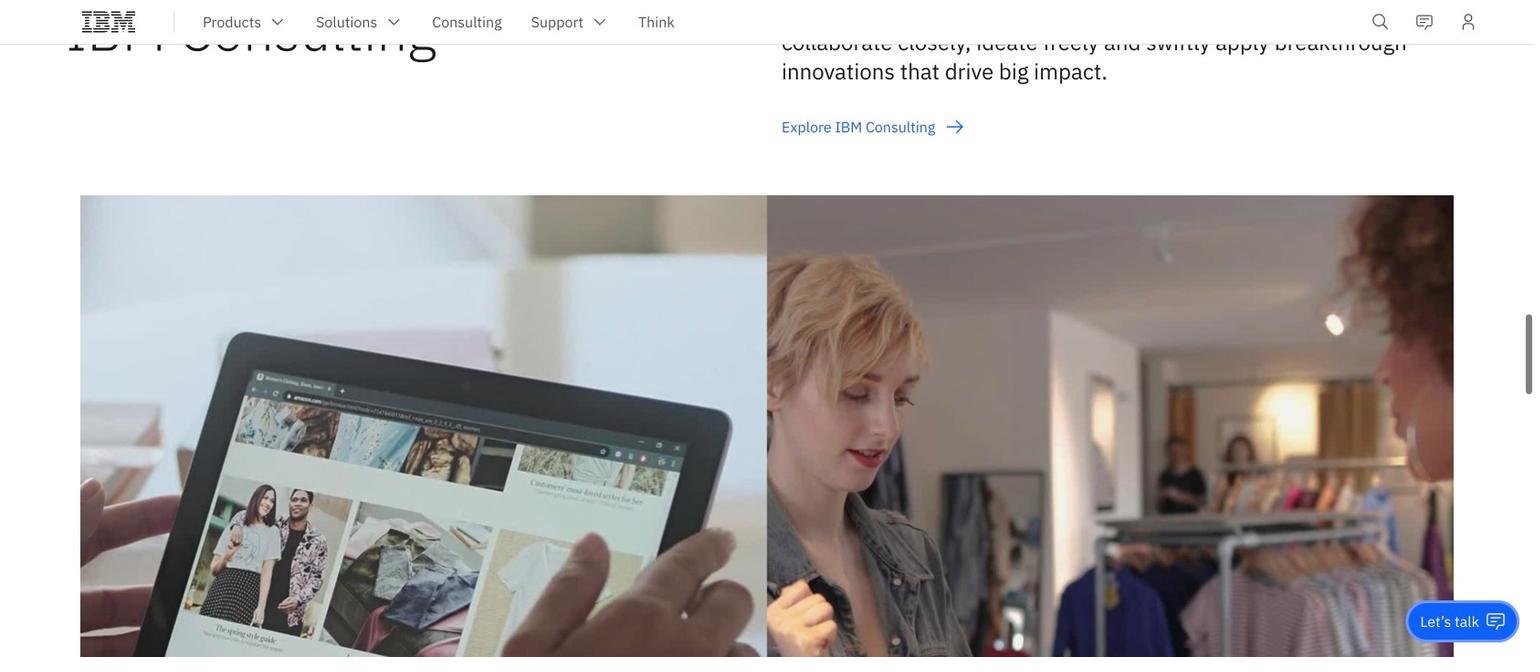 Task type: describe. For each thing, give the bounding box(es) containing it.
let's talk element
[[1420, 612, 1479, 632]]



